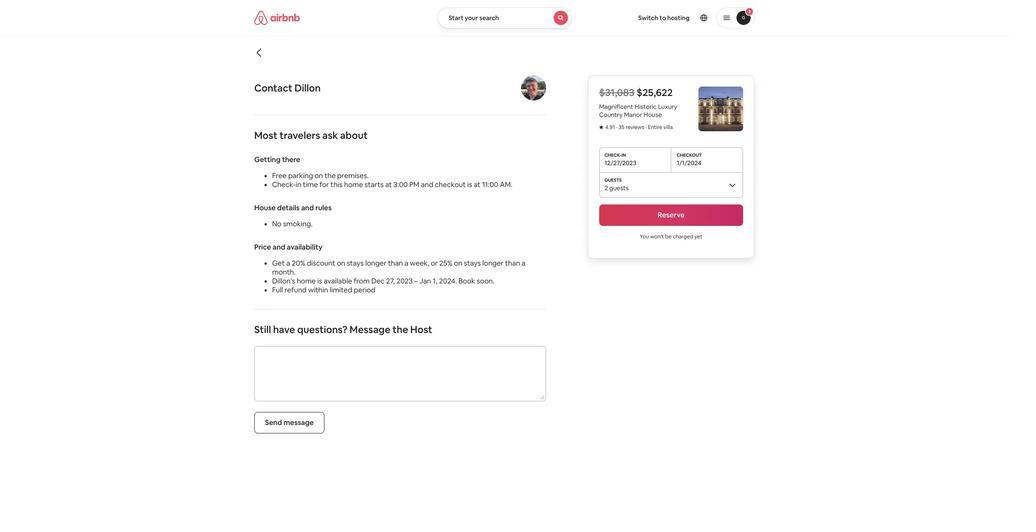 Task type: locate. For each thing, give the bounding box(es) containing it.
reviews
[[626, 124, 645, 131]]

get a 20% discount on stays longer than a week, or 25% on stays longer than a month. dillon's home is available from dec 27, 2023 – jan 1, 2024. book soon. full refund within limited period
[[272, 259, 526, 295]]

available
[[324, 277, 352, 286]]

dec
[[371, 277, 385, 286]]

refund
[[285, 286, 307, 295]]

2
[[605, 184, 608, 192]]

limited
[[330, 286, 352, 295]]

dillon
[[295, 82, 321, 94]]

availability
[[287, 243, 323, 252]]

ask
[[322, 129, 338, 142]]

· left 35
[[616, 124, 618, 131]]

longer up the dec
[[365, 259, 387, 268]]

soon.
[[477, 277, 495, 286]]

the right time
[[325, 171, 336, 181]]

1 horizontal spatial house
[[644, 111, 662, 119]]

than
[[388, 259, 403, 268], [505, 259, 520, 268]]

longer
[[365, 259, 387, 268], [483, 259, 504, 268]]

1 horizontal spatial ·
[[646, 124, 647, 131]]

send
[[265, 418, 282, 428]]

0 vertical spatial and
[[421, 180, 434, 190]]

1 horizontal spatial at
[[474, 180, 481, 190]]

house up 'no'
[[254, 203, 276, 213]]

premises.
[[337, 171, 369, 181]]

2023
[[397, 277, 413, 286]]

0 vertical spatial the
[[325, 171, 336, 181]]

learn more about the host, dillon. image
[[521, 76, 547, 101], [521, 76, 547, 101]]

$31,083 $25,622 magnificent historic luxury country manor house
[[599, 86, 678, 119]]

and right "pm"
[[421, 180, 434, 190]]

at left the '11:00' at the top left of page
[[474, 180, 481, 190]]

0 horizontal spatial longer
[[365, 259, 387, 268]]

and inside the free parking on the premises. check-in time for this home starts at 3:00 pm and checkout is at 11:00 am.
[[421, 180, 434, 190]]

1 stays from the left
[[347, 259, 364, 268]]

guests
[[610, 184, 629, 192]]

house
[[644, 111, 662, 119], [254, 203, 276, 213]]

for
[[320, 180, 329, 190]]

3 button
[[717, 7, 755, 29]]

a
[[286, 259, 290, 268], [405, 259, 409, 268], [522, 259, 526, 268]]

1 horizontal spatial on
[[337, 259, 345, 268]]

0 vertical spatial house
[[644, 111, 662, 119]]

0 horizontal spatial and
[[273, 243, 285, 252]]

0 horizontal spatial ·
[[616, 124, 618, 131]]

stays
[[347, 259, 364, 268], [464, 259, 481, 268]]

0 horizontal spatial on
[[315, 171, 323, 181]]

longer up soon.
[[483, 259, 504, 268]]

0 horizontal spatial is
[[317, 277, 322, 286]]

stays up from
[[347, 259, 364, 268]]

getting there
[[254, 155, 300, 165]]

1 at from the left
[[385, 180, 392, 190]]

the
[[325, 171, 336, 181], [393, 324, 408, 336]]

reserve button
[[599, 205, 744, 226]]

at left 3:00
[[385, 180, 392, 190]]

1 vertical spatial house
[[254, 203, 276, 213]]

won't
[[650, 233, 664, 241]]

home down 20%
[[297, 277, 316, 286]]

0 horizontal spatial a
[[286, 259, 290, 268]]

2 longer from the left
[[483, 259, 504, 268]]

1 vertical spatial the
[[393, 324, 408, 336]]

week,
[[410, 259, 429, 268]]

$25,622
[[637, 86, 673, 99]]

0 horizontal spatial home
[[297, 277, 316, 286]]

20%
[[292, 259, 305, 268]]

full
[[272, 286, 283, 295]]

time
[[303, 180, 318, 190]]

0 horizontal spatial than
[[388, 259, 403, 268]]

1 horizontal spatial longer
[[483, 259, 504, 268]]

is right checkout
[[468, 180, 472, 190]]

2 horizontal spatial a
[[522, 259, 526, 268]]

switch to hosting link
[[633, 8, 695, 27]]

home right this
[[344, 180, 363, 190]]

home inside get a 20% discount on stays longer than a week, or 25% on stays longer than a month. dillon's home is available from dec 27, 2023 – jan 1, 2024. book soon. full refund within limited period
[[297, 277, 316, 286]]

checkout
[[435, 180, 466, 190]]

0 horizontal spatial house
[[254, 203, 276, 213]]

month.
[[272, 268, 296, 277]]

2024.
[[439, 277, 457, 286]]

· left entire
[[646, 124, 647, 131]]

0 horizontal spatial at
[[385, 180, 392, 190]]

1 horizontal spatial home
[[344, 180, 363, 190]]

house details and rules
[[254, 203, 332, 213]]

1 horizontal spatial than
[[505, 259, 520, 268]]

and up get
[[273, 243, 285, 252]]

0 vertical spatial home
[[344, 180, 363, 190]]

still
[[254, 324, 271, 336]]

2 · from the left
[[646, 124, 647, 131]]

from
[[354, 277, 370, 286]]

󰀄 4.91 · 35 reviews · entire villa
[[599, 124, 673, 131]]

and
[[421, 180, 434, 190], [301, 203, 314, 213], [273, 243, 285, 252]]

house inside $31,083 $25,622 magnificent historic luxury country manor house
[[644, 111, 662, 119]]

2 horizontal spatial and
[[421, 180, 434, 190]]

1 vertical spatial is
[[317, 277, 322, 286]]

on right "parking"
[[315, 171, 323, 181]]

stays up the book
[[464, 259, 481, 268]]

1 horizontal spatial a
[[405, 259, 409, 268]]

send message button
[[254, 413, 325, 434]]

price and availability
[[254, 243, 323, 252]]

0 horizontal spatial the
[[325, 171, 336, 181]]

and left rules
[[301, 203, 314, 213]]

0 horizontal spatial stays
[[347, 259, 364, 268]]

on up available
[[337, 259, 345, 268]]

the left the host
[[393, 324, 408, 336]]

is down discount
[[317, 277, 322, 286]]

1,
[[433, 277, 438, 286]]

1 horizontal spatial the
[[393, 324, 408, 336]]

1 longer from the left
[[365, 259, 387, 268]]

1 vertical spatial and
[[301, 203, 314, 213]]

manor
[[624, 111, 643, 119]]

discount
[[307, 259, 335, 268]]

questions?
[[297, 324, 348, 336]]

entire
[[648, 124, 663, 131]]

1/1/2024
[[677, 159, 702, 167]]

home
[[344, 180, 363, 190], [297, 277, 316, 286]]

1 horizontal spatial stays
[[464, 259, 481, 268]]

on right 25%
[[454, 259, 463, 268]]

luxury
[[658, 103, 678, 111]]

0 vertical spatial is
[[468, 180, 472, 190]]

3
[[749, 8, 751, 14]]

to
[[660, 14, 666, 22]]

parking
[[288, 171, 313, 181]]

most
[[254, 129, 278, 142]]

house up entire
[[644, 111, 662, 119]]

at
[[385, 180, 392, 190], [474, 180, 481, 190]]

be
[[665, 233, 672, 241]]

on
[[315, 171, 323, 181], [337, 259, 345, 268], [454, 259, 463, 268]]

about
[[340, 129, 368, 142]]

1 vertical spatial home
[[297, 277, 316, 286]]

1 horizontal spatial is
[[468, 180, 472, 190]]



Task type: vqa. For each thing, say whether or not it's contained in the screenshot.
"refund"
yes



Task type: describe. For each thing, give the bounding box(es) containing it.
–
[[414, 277, 418, 286]]

2 horizontal spatial on
[[454, 259, 463, 268]]

1 horizontal spatial and
[[301, 203, 314, 213]]

pm
[[409, 180, 420, 190]]

2 guests button
[[599, 173, 744, 198]]

is inside the free parking on the premises. check-in time for this home starts at 3:00 pm and checkout is at 11:00 am.
[[468, 180, 472, 190]]

2 a from the left
[[405, 259, 409, 268]]

country
[[599, 111, 623, 119]]

1 · from the left
[[616, 124, 618, 131]]

you won't be charged yet
[[640, 233, 703, 241]]

most travelers ask about
[[254, 129, 368, 142]]

on inside the free parking on the premises. check-in time for this home starts at 3:00 pm and checkout is at 11:00 am.
[[315, 171, 323, 181]]

message
[[350, 324, 391, 336]]

search
[[480, 14, 499, 22]]

3 a from the left
[[522, 259, 526, 268]]

hosting
[[668, 14, 690, 22]]

$31,083
[[599, 86, 635, 99]]

period
[[354, 286, 376, 295]]

get
[[272, 259, 285, 268]]

contact
[[254, 82, 293, 94]]

2 vertical spatial and
[[273, 243, 285, 252]]

1 a from the left
[[286, 259, 290, 268]]

within
[[308, 286, 328, 295]]

11:00
[[482, 180, 498, 190]]

details
[[277, 203, 300, 213]]

switch
[[639, 14, 659, 22]]

Start your search search field
[[438, 7, 572, 29]]

󰀄
[[599, 124, 604, 130]]

2 guests
[[605, 184, 629, 192]]

3:00
[[394, 180, 408, 190]]

have
[[273, 324, 295, 336]]

starts
[[365, 180, 384, 190]]

profile element
[[583, 0, 755, 36]]

price
[[254, 243, 271, 252]]

jan
[[420, 277, 431, 286]]

25%
[[440, 259, 453, 268]]

home inside the free parking on the premises. check-in time for this home starts at 3:00 pm and checkout is at 11:00 am.
[[344, 180, 363, 190]]

in
[[296, 180, 301, 190]]

4.91
[[605, 124, 615, 131]]

the inside the free parking on the premises. check-in time for this home starts at 3:00 pm and checkout is at 11:00 am.
[[325, 171, 336, 181]]

book
[[459, 277, 475, 286]]

35
[[619, 124, 625, 131]]

charged
[[673, 233, 694, 241]]

2 than from the left
[[505, 259, 520, 268]]

this
[[331, 180, 343, 190]]

your
[[465, 14, 478, 22]]

contact dillon
[[254, 82, 321, 94]]

27,
[[386, 277, 395, 286]]

12/27/2023
[[605, 159, 637, 167]]

message
[[284, 418, 314, 428]]

villa
[[664, 124, 673, 131]]

2 stays from the left
[[464, 259, 481, 268]]

no
[[272, 220, 282, 229]]

rules
[[316, 203, 332, 213]]

smoking.
[[283, 220, 313, 229]]

historic
[[635, 103, 657, 111]]

getting
[[254, 155, 281, 165]]

free
[[272, 171, 287, 181]]

2 at from the left
[[474, 180, 481, 190]]

check-
[[272, 180, 296, 190]]

reserve
[[658, 211, 685, 220]]

magnificent
[[599, 103, 634, 111]]

dillon's
[[272, 277, 295, 286]]

start
[[449, 14, 464, 22]]

no smoking.
[[272, 220, 313, 229]]

yet
[[695, 233, 703, 241]]

1 than from the left
[[388, 259, 403, 268]]

start your search
[[449, 14, 499, 22]]

you
[[640, 233, 649, 241]]

start your search button
[[438, 7, 572, 29]]

or
[[431, 259, 438, 268]]

Message the host text field
[[256, 348, 545, 400]]

switch to hosting
[[639, 14, 690, 22]]

is inside get a 20% discount on stays longer than a week, or 25% on stays longer than a month. dillon's home is available from dec 27, 2023 – jan 1, 2024. book soon. full refund within limited period
[[317, 277, 322, 286]]

host
[[410, 324, 433, 336]]

there
[[282, 155, 300, 165]]

travelers
[[280, 129, 320, 142]]

send message
[[265, 418, 314, 428]]



